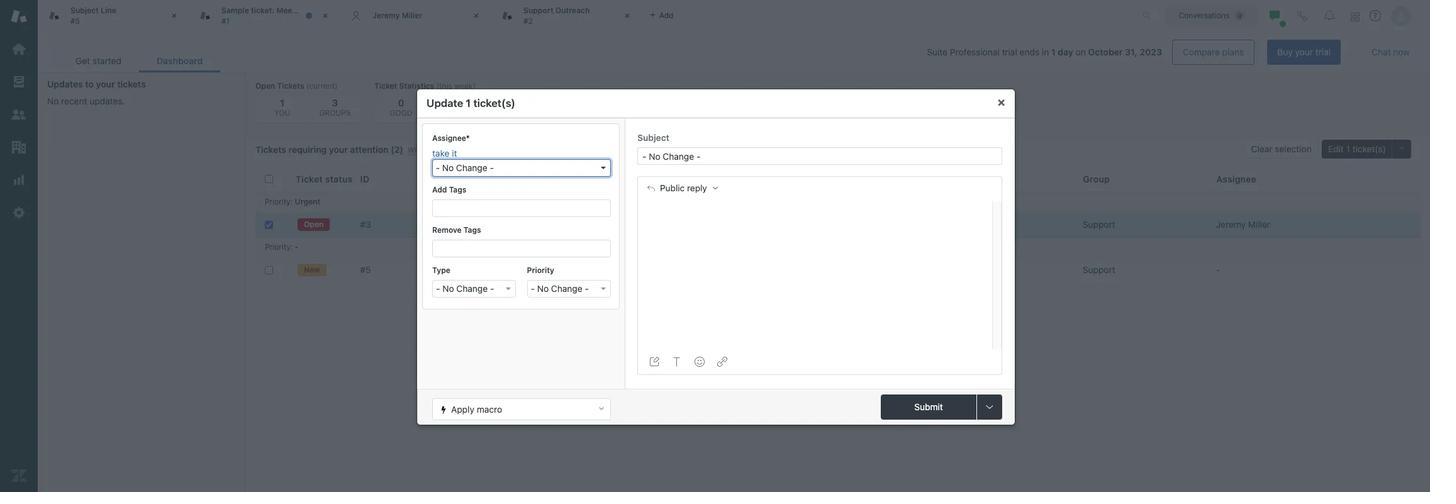 Task type: locate. For each thing, give the bounding box(es) containing it.
1 requester from the left
[[614, 174, 659, 184]]

line right type
[[457, 264, 474, 275]]

to
[[85, 79, 94, 89]]

chat now button
[[1362, 40, 1421, 65]]

0 inside '0 solved'
[[504, 97, 510, 108]]

tab containing support outreach
[[491, 0, 642, 31]]

1 vertical spatial jeremy miller
[[1217, 219, 1271, 230]]

requester updated
[[786, 174, 870, 184]]

0 horizontal spatial requester
[[614, 174, 659, 184]]

main element
[[0, 0, 38, 492]]

open up 1 you
[[256, 81, 275, 91]]

change right arrow down image on the left bottom of page
[[551, 283, 582, 294]]

1 vertical spatial ticket
[[296, 174, 323, 184]]

0 horizontal spatial 0
[[398, 97, 404, 108]]

0 horizontal spatial trial
[[1002, 47, 1018, 57]]

started
[[92, 55, 121, 66]]

organizations image
[[11, 139, 27, 155]]

arrow down image
[[601, 167, 606, 169], [601, 288, 606, 290]]

new
[[304, 265, 320, 274]]

2 vertical spatial priority
[[527, 266, 554, 275]]

1 vertical spatial priority
[[265, 243, 291, 252]]

no for - no change - button under solved
[[442, 162, 454, 173]]

apply macro button
[[432, 398, 611, 420]]

1 inside section
[[1052, 47, 1056, 57]]

2 horizontal spatial your
[[1296, 47, 1314, 57]]

2 trial from the left
[[1316, 47, 1331, 57]]

1 horizontal spatial your
[[329, 144, 348, 155]]

on
[[1076, 47, 1086, 57]]

your inside updates to your tickets no recent updates.
[[96, 79, 115, 89]]

None checkbox
[[265, 221, 273, 229]]

tab containing sample ticket: meet the ticket
[[189, 0, 340, 31]]

section containing suite professional trial ends in
[[231, 40, 1341, 65]]

1 horizontal spatial close image
[[470, 9, 483, 22]]

open for open tickets (current)
[[256, 81, 275, 91]]

grid containing ticket status
[[246, 167, 1431, 492]]

line inside grid
[[457, 264, 474, 275]]

1 horizontal spatial line
[[457, 264, 474, 275]]

- no change - down subject line link
[[436, 283, 494, 294]]

1 vertical spatial arrow down image
[[601, 288, 606, 290]]

1 horizontal spatial 0
[[451, 97, 457, 108]]

open tickets (current)
[[256, 81, 338, 91]]

zendesk support image
[[11, 8, 27, 25]]

0 horizontal spatial #5
[[70, 16, 80, 25]]

miller inside tab
[[402, 11, 423, 20]]

0 up take it link
[[504, 97, 510, 108]]

1 tab from the left
[[38, 0, 189, 31]]

your for tickets requiring your attention
[[329, 144, 348, 155]]

subject up get
[[70, 6, 99, 15]]

compare plans
[[1183, 47, 1245, 57]]

1 down open tickets (current)
[[280, 97, 285, 108]]

no
[[47, 96, 59, 106], [442, 162, 454, 173], [442, 283, 454, 294], [537, 283, 549, 294]]

(current)
[[306, 81, 338, 91]]

-
[[436, 162, 440, 173], [490, 162, 494, 173], [295, 243, 299, 252], [1217, 264, 1221, 275], [436, 283, 440, 294], [490, 283, 494, 294], [531, 283, 535, 294], [585, 283, 589, 294]]

open for open
[[304, 220, 324, 229]]

tab
[[38, 0, 189, 31], [189, 0, 340, 31], [491, 0, 642, 31]]

line inside the subject line #5
[[101, 6, 116, 15]]

- no change -
[[436, 162, 494, 173], [436, 283, 494, 294], [531, 283, 589, 294]]

0 for 0 bad
[[451, 97, 457, 108]]

0 horizontal spatial jeremy miller
[[373, 11, 423, 20]]

chat now
[[1372, 47, 1411, 57]]

0 inside 0 good
[[398, 97, 404, 108]]

tags right add
[[449, 185, 466, 194]]

1 close image from the left
[[168, 9, 181, 22]]

updates
[[47, 79, 83, 89]]

0 horizontal spatial line
[[101, 6, 116, 15]]

your up status on the top of page
[[329, 144, 348, 155]]

tab list
[[58, 49, 221, 72]]

)
[[400, 144, 403, 155]]

3 tab from the left
[[491, 0, 642, 31]]

arrow down image for - no change - button under solved
[[601, 167, 606, 169]]

remove
[[432, 225, 461, 235]]

take
[[432, 148, 449, 159]]

3 groups
[[319, 97, 351, 118]]

trial left the ends
[[1002, 47, 1018, 57]]

support for tina
[[1083, 264, 1116, 275]]

0 horizontal spatial close image
[[319, 9, 332, 22]]

2 arrow down image from the top
[[601, 288, 606, 290]]

brad
[[614, 219, 633, 230]]

ticket for ticket statistics (this week)
[[375, 81, 397, 91]]

change
[[456, 162, 488, 173], [456, 283, 488, 294], [551, 283, 582, 294]]

line for subject line
[[457, 264, 474, 275]]

0 horizontal spatial your
[[96, 79, 115, 89]]

zendesk image
[[11, 468, 27, 484]]

#5 up get
[[70, 16, 80, 25]]

add link (cmd k) image
[[717, 357, 727, 367]]

suite
[[927, 47, 948, 57]]

updates.
[[90, 96, 125, 106]]

1 horizontal spatial jeremy miller
[[1217, 219, 1271, 230]]

None field
[[433, 200, 611, 214], [433, 240, 611, 254], [433, 200, 611, 214], [433, 240, 611, 254]]

#5 down "#3"
[[360, 264, 371, 275]]

1 horizontal spatial trial
[[1316, 47, 1331, 57]]

outreach
[[556, 6, 590, 15]]

your right to
[[96, 79, 115, 89]]

: down priority : urgent
[[291, 243, 293, 252]]

none checkbox inside grid
[[265, 221, 273, 229]]

0 horizontal spatial ticket(s)
[[473, 97, 515, 110]]

public
[[660, 183, 685, 193]]

#5
[[70, 16, 80, 25], [360, 264, 371, 275]]

1 right 0 bad
[[466, 97, 471, 110]]

2 horizontal spatial 0
[[504, 97, 510, 108]]

requester left public
[[614, 174, 659, 184]]

no right arrow down image on the left bottom of page
[[537, 283, 549, 294]]

0 inside 0 bad
[[451, 97, 457, 108]]

1 arrow down image from the top
[[601, 167, 606, 169]]

change for priority
[[551, 283, 582, 294]]

ticket for ticket status
[[296, 174, 323, 184]]

what
[[408, 145, 426, 155]]

buy your trial button
[[1268, 40, 1341, 65]]

1 vertical spatial #5
[[360, 264, 371, 275]]

trial for your
[[1316, 47, 1331, 57]]

recent
[[61, 96, 87, 106]]

1 0 from the left
[[398, 97, 404, 108]]

: left "urgent"
[[291, 197, 293, 207]]

support
[[524, 6, 554, 15], [1083, 219, 1116, 230], [1083, 264, 1116, 275]]

section
[[231, 40, 1341, 65]]

no down 'updates'
[[47, 96, 59, 106]]

- no change - button right arrow down image on the left bottom of page
[[527, 280, 611, 298]]

0 vertical spatial :
[[291, 197, 293, 207]]

close image inside jeremy miller tab
[[470, 9, 483, 22]]

close image
[[319, 9, 332, 22], [621, 9, 634, 22]]

subject down remove
[[424, 264, 455, 275]]

october
[[1089, 47, 1123, 57]]

subject
[[70, 6, 99, 15], [637, 133, 669, 143], [424, 174, 457, 184], [424, 264, 455, 275]]

1 horizontal spatial #5
[[360, 264, 371, 275]]

2 close image from the left
[[470, 9, 483, 22]]

1 right in at the right of page
[[1052, 47, 1056, 57]]

1 vertical spatial :
[[291, 243, 293, 252]]

clear
[[1252, 144, 1273, 154]]

change down subject line link
[[456, 283, 488, 294]]

update 1 ticket(s)
[[426, 97, 515, 110]]

line up started
[[101, 6, 116, 15]]

1 you
[[274, 97, 290, 118]]

0 vertical spatial #5
[[70, 16, 80, 25]]

0 vertical spatial open
[[256, 81, 275, 91]]

priority for priority
[[527, 266, 554, 275]]

no for - no change - button related to priority
[[537, 283, 549, 294]]

line
[[101, 6, 116, 15], [457, 264, 474, 275]]

0 horizontal spatial jeremy
[[373, 11, 400, 20]]

0 vertical spatial your
[[1296, 47, 1314, 57]]

0 horizontal spatial ticket
[[296, 174, 323, 184]]

1 vertical spatial ticket(s)
[[1353, 144, 1387, 154]]

add
[[432, 185, 447, 194]]

2 : from the top
[[291, 243, 293, 252]]

tags for add tags
[[449, 185, 466, 194]]

0 horizontal spatial miller
[[402, 11, 423, 20]]

close image
[[168, 9, 181, 22], [470, 9, 483, 22]]

2 requester from the left
[[786, 174, 831, 184]]

1 vertical spatial jeremy
[[1217, 219, 1246, 230]]

1 trial from the left
[[1002, 47, 1018, 57]]

miller
[[402, 11, 423, 20], [1249, 219, 1271, 230]]

tags right remove
[[463, 225, 481, 235]]

priority for priority : urgent
[[265, 197, 291, 207]]

no for type - no change - button
[[442, 283, 454, 294]]

add tags
[[432, 185, 466, 194]]

trial for professional
[[1002, 47, 1018, 57]]

jeremy miller inside grid
[[1217, 219, 1271, 230]]

1 horizontal spatial miller
[[1249, 219, 1271, 230]]

arrow down image for - no change - button related to priority
[[601, 288, 606, 290]]

1 vertical spatial line
[[457, 264, 474, 275]]

ticket(s) down week)
[[473, 97, 515, 110]]

2 vertical spatial support
[[1083, 264, 1116, 275]]

is
[[428, 145, 434, 155]]

- no change - button down solved
[[432, 159, 611, 177]]

priority for priority : -
[[265, 243, 291, 252]]

0 vertical spatial support
[[524, 6, 554, 15]]

no down it
[[442, 162, 454, 173]]

0 vertical spatial ticket(s)
[[473, 97, 515, 110]]

close image right outreach
[[621, 9, 634, 22]]

the
[[297, 6, 309, 15]]

(this
[[436, 81, 452, 91]]

get started tab
[[58, 49, 139, 72]]

close image right the
[[319, 9, 332, 22]]

ticket(s) for edit 1 ticket(s)
[[1353, 144, 1387, 154]]

submit button
[[881, 395, 977, 420]]

- no change - right arrow down image on the left bottom of page
[[531, 283, 589, 294]]

1 horizontal spatial requester
[[786, 174, 831, 184]]

1 vertical spatial open
[[304, 220, 324, 229]]

ticket up "urgent"
[[296, 174, 323, 184]]

requester for requester updated
[[786, 174, 831, 184]]

miller inside grid
[[1249, 219, 1271, 230]]

open inside grid
[[304, 220, 324, 229]]

open down "urgent"
[[304, 220, 324, 229]]

ticket(s) right edit
[[1353, 144, 1387, 154]]

1 vertical spatial tags
[[463, 225, 481, 235]]

grid
[[246, 167, 1431, 492]]

2 tab from the left
[[189, 0, 340, 31]]

- no change - for priority
[[531, 283, 589, 294]]

statistics
[[399, 81, 434, 91]]

0 vertical spatial ticket
[[375, 81, 397, 91]]

close image left #2
[[470, 9, 483, 22]]

0 vertical spatial jeremy miller
[[373, 11, 423, 20]]

1 horizontal spatial jeremy
[[1217, 219, 1246, 230]]

0 down (this
[[451, 97, 457, 108]]

0 vertical spatial miller
[[402, 11, 423, 20]]

ticket
[[375, 81, 397, 91], [296, 174, 323, 184]]

line for subject line #5
[[101, 6, 116, 15]]

2 vertical spatial your
[[329, 144, 348, 155]]

0 good
[[390, 97, 413, 118]]

0 for 0 solved
[[504, 97, 510, 108]]

close image up dashboard
[[168, 9, 181, 22]]

tickets up 1 you
[[277, 81, 304, 91]]

dashboard
[[157, 55, 203, 66]]

tickets
[[117, 79, 146, 89]]

urgent
[[295, 197, 321, 207]]

1 horizontal spatial open
[[304, 220, 324, 229]]

tickets
[[277, 81, 304, 91], [256, 144, 286, 155]]

ticket(s) inside button
[[1353, 144, 1387, 154]]

ticket(s) for update 1 ticket(s)
[[473, 97, 515, 110]]

priority
[[265, 197, 291, 207], [265, 243, 291, 252], [527, 266, 554, 275]]

1 horizontal spatial close image
[[621, 9, 634, 22]]

tags for remove tags
[[463, 225, 481, 235]]

0 vertical spatial tags
[[449, 185, 466, 194]]

None checkbox
[[265, 266, 273, 274]]

1 right edit
[[1347, 144, 1351, 154]]

None text field
[[637, 147, 1002, 165]]

0 down the statistics
[[398, 97, 404, 108]]

ticket up 0 good
[[375, 81, 397, 91]]

1 vertical spatial your
[[96, 79, 115, 89]]

apply
[[451, 404, 474, 414]]

requester left updated
[[786, 174, 831, 184]]

1 horizontal spatial ticket
[[375, 81, 397, 91]]

0 vertical spatial priority
[[265, 197, 291, 207]]

:
[[291, 197, 293, 207], [291, 243, 293, 252]]

0 vertical spatial arrow down image
[[601, 167, 606, 169]]

0 vertical spatial line
[[101, 6, 116, 15]]

no down subject line link
[[442, 283, 454, 294]]

your
[[1296, 47, 1314, 57], [96, 79, 115, 89], [329, 144, 348, 155]]

1 horizontal spatial ticket(s)
[[1353, 144, 1387, 154]]

your right buy
[[1296, 47, 1314, 57]]

2 0 from the left
[[451, 97, 457, 108]]

1 vertical spatial miller
[[1249, 219, 1271, 230]]

now
[[1394, 47, 1411, 57]]

insert emojis image
[[695, 357, 705, 367]]

1 vertical spatial support
[[1083, 219, 1116, 230]]

trial right buy
[[1316, 47, 1331, 57]]

tickets up select all tickets option
[[256, 144, 286, 155]]

selection
[[1275, 144, 1312, 154]]

admin image
[[11, 205, 27, 221]]

1
[[1052, 47, 1056, 57], [280, 97, 285, 108], [466, 97, 471, 110], [1347, 144, 1351, 154]]

0 horizontal spatial open
[[256, 81, 275, 91]]

ticket
[[311, 6, 332, 15]]

trial inside buy your trial button
[[1316, 47, 1331, 57]]

0 vertical spatial jeremy
[[373, 11, 400, 20]]

1 : from the top
[[291, 197, 293, 207]]

- no change - button down subject line link
[[432, 280, 516, 298]]

1 inside edit 1 ticket(s) button
[[1347, 144, 1351, 154]]

0 horizontal spatial close image
[[168, 9, 181, 22]]

3 0 from the left
[[504, 97, 510, 108]]



Task type: vqa. For each thing, say whether or not it's contained in the screenshot.
Your unsolved tickets
no



Task type: describe. For each thing, give the bounding box(es) containing it.
good
[[390, 108, 413, 118]]

updates to your tickets no recent updates.
[[47, 79, 146, 106]]

day
[[1058, 47, 1074, 57]]

edit 1 ticket(s) button
[[1322, 140, 1393, 159]]

#5 inside the subject line #5
[[70, 16, 80, 25]]

reply
[[687, 183, 707, 193]]

3
[[332, 97, 338, 108]]

2 close image from the left
[[621, 9, 634, 22]]

ticket statistics (this week)
[[375, 81, 476, 91]]

get help image
[[1370, 10, 1382, 21]]

assignee
[[1217, 174, 1257, 184]]

priority : urgent
[[265, 197, 321, 207]]

- no change - for type
[[436, 283, 494, 294]]

in
[[1042, 47, 1049, 57]]

suite professional trial ends in 1 day on october 31, 2023
[[927, 47, 1163, 57]]

Select All Tickets checkbox
[[265, 175, 273, 183]]

zendesk products image
[[1351, 12, 1360, 21]]

- no change - down it
[[436, 162, 494, 173]]

reporting image
[[11, 172, 27, 188]]

subject line #5
[[70, 6, 116, 25]]

assignee*
[[432, 133, 470, 143]]

#5 inside grid
[[360, 264, 371, 275]]

ticket status
[[296, 174, 353, 184]]

buy
[[1278, 47, 1293, 57]]

public reply
[[660, 183, 707, 193]]

draft mode image
[[649, 357, 659, 367]]

bad
[[446, 108, 462, 118]]

0 for 0 good
[[398, 97, 404, 108]]

no inside updates to your tickets no recent updates.
[[47, 96, 59, 106]]

format text image
[[672, 357, 682, 367]]

id
[[360, 174, 370, 184]]

compare
[[1183, 47, 1220, 57]]

updated
[[834, 174, 870, 184]]

sample ticket: meet the ticket #1
[[222, 6, 332, 25]]

×
[[997, 94, 1006, 109]]

customers image
[[11, 106, 27, 123]]

subject inside the subject line #5
[[70, 6, 99, 15]]

displays possible ticket submission types image
[[985, 402, 995, 412]]

2
[[395, 144, 400, 155]]

views image
[[11, 74, 27, 90]]

2023
[[1140, 47, 1163, 57]]

arrow down image
[[506, 288, 511, 290]]

update
[[426, 97, 463, 110]]

1 inside 1 you
[[280, 97, 285, 108]]

plans
[[1223, 47, 1245, 57]]

requiring
[[289, 144, 327, 155]]

you
[[274, 108, 290, 118]]

chat
[[1372, 47, 1392, 57]]

get started image
[[11, 41, 27, 57]]

subject up public
[[637, 133, 669, 143]]

change for type
[[456, 283, 488, 294]]

0 solved
[[492, 97, 522, 118]]

jeremy miller inside jeremy miller tab
[[373, 11, 423, 20]]

your inside button
[[1296, 47, 1314, 57]]

edit 1 ticket(s)
[[1329, 144, 1387, 154]]

clear selection button
[[1245, 140, 1319, 159]]

ticket:
[[251, 6, 275, 15]]

#3
[[360, 219, 371, 230]]

sample
[[222, 6, 249, 15]]

1 close image from the left
[[319, 9, 332, 22]]

31,
[[1126, 47, 1138, 57]]

tab list containing get started
[[58, 49, 221, 72]]

1 vertical spatial tickets
[[256, 144, 286, 155]]

support outreach #2
[[524, 6, 590, 25]]

this?
[[436, 145, 453, 155]]

apply macro
[[451, 404, 502, 414]]

change down it
[[456, 162, 488, 173]]

conversations button
[[1166, 5, 1259, 25]]

take it link
[[432, 148, 611, 159]]

(
[[391, 144, 395, 155]]

priority : -
[[265, 243, 299, 252]]

clear selection
[[1252, 144, 1312, 154]]

ends
[[1020, 47, 1040, 57]]

groups
[[319, 108, 351, 118]]

tab containing subject line
[[38, 0, 189, 31]]

support inside support outreach #2
[[524, 6, 554, 15]]

public reply button
[[636, 175, 728, 201]]

get
[[76, 55, 90, 66]]

jeremy miller tab
[[340, 0, 491, 31]]

- no change - button for priority
[[527, 280, 611, 298]]

type
[[432, 266, 450, 275]]

- no change - button for type
[[432, 280, 516, 298]]

tabs tab list
[[38, 0, 1130, 31]]

0 vertical spatial tickets
[[277, 81, 304, 91]]

get started
[[76, 55, 121, 66]]

it
[[452, 148, 457, 159]]

status
[[325, 174, 353, 184]]

attention
[[350, 144, 389, 155]]

subject up add
[[424, 174, 457, 184]]

professional
[[950, 47, 1000, 57]]

: for urgent
[[291, 197, 293, 207]]

subject line
[[424, 264, 474, 275]]

remove tags
[[432, 225, 481, 235]]

arrow up image
[[597, 404, 606, 413]]

0 bad
[[446, 97, 462, 118]]

support for brad
[[1083, 219, 1116, 230]]

macro
[[477, 404, 502, 414]]

compare plans button
[[1173, 40, 1255, 65]]

buy your trial
[[1278, 47, 1331, 57]]

: for -
[[291, 243, 293, 252]]

tickets requiring your attention ( 2 ) what is this?
[[256, 144, 453, 155]]

#1
[[222, 16, 230, 25]]

test
[[424, 219, 441, 230]]

group
[[1084, 174, 1110, 184]]

jeremy inside tab
[[373, 11, 400, 20]]

tina
[[614, 264, 631, 275]]

week)
[[454, 81, 476, 91]]

requester for requester
[[614, 174, 659, 184]]

submit
[[914, 402, 943, 412]]

your for updates to your tickets
[[96, 79, 115, 89]]

assignee* take it
[[432, 133, 470, 159]]

October 31, 2023 text field
[[1089, 47, 1163, 57]]

meet
[[277, 6, 295, 15]]

edit
[[1329, 144, 1344, 154]]



